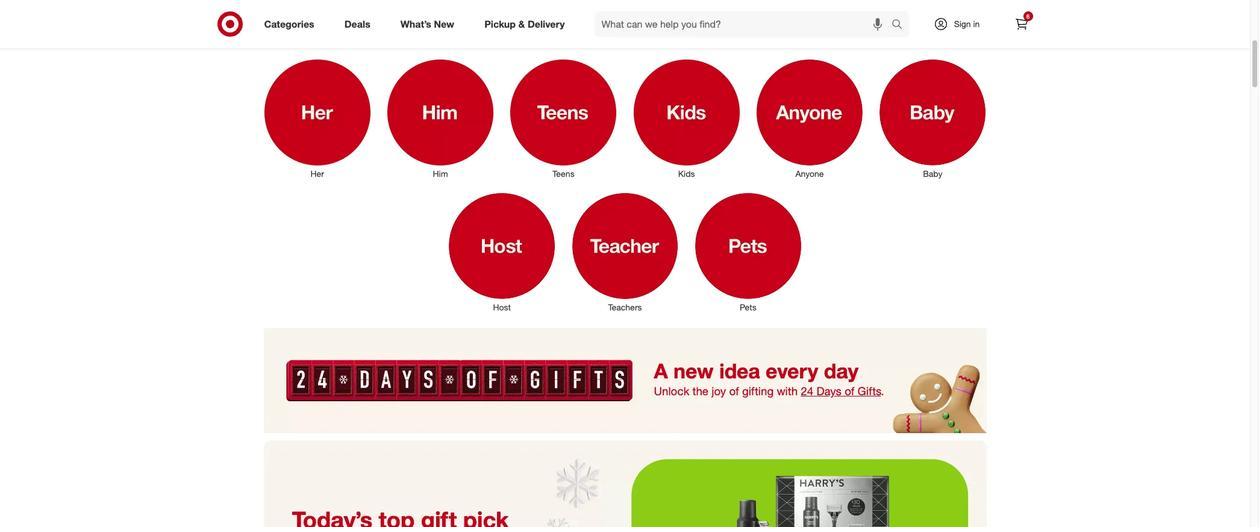 Task type: describe. For each thing, give the bounding box(es) containing it.
new
[[674, 359, 714, 384]]

2 24 days of gifts image from the top
[[264, 441, 987, 528]]

sign
[[954, 19, 971, 29]]

6 link
[[1009, 11, 1035, 37]]

baby link
[[872, 57, 995, 180]]

in
[[974, 19, 980, 29]]

categories link
[[254, 11, 329, 37]]

list?
[[669, 27, 703, 49]]

your
[[627, 27, 664, 49]]

teens
[[553, 169, 575, 179]]

on
[[602, 27, 623, 49]]

delivery
[[528, 18, 565, 30]]

teens link
[[502, 57, 625, 180]]

deals link
[[334, 11, 386, 37]]

gifts
[[858, 385, 881, 399]]

what's new link
[[390, 11, 470, 37]]

pickup & delivery
[[485, 18, 565, 30]]

host link
[[441, 191, 564, 314]]

what's
[[401, 18, 431, 30]]

sign in
[[954, 19, 980, 29]]

teachers link
[[564, 191, 687, 314]]

him
[[433, 169, 448, 179]]

search button
[[886, 11, 915, 40]]

the
[[693, 385, 709, 399]]

baby
[[923, 169, 943, 179]]

anyone
[[796, 169, 824, 179]]

her link
[[256, 57, 379, 180]]

pickup
[[485, 18, 516, 30]]

idea
[[720, 359, 760, 384]]

who's
[[547, 27, 597, 49]]

pets
[[740, 303, 757, 313]]

what's new
[[401, 18, 454, 30]]

her
[[311, 169, 324, 179]]

2 of from the left
[[845, 385, 855, 399]]

who's on your list?
[[547, 27, 703, 49]]

pickup & delivery link
[[474, 11, 580, 37]]

&
[[519, 18, 525, 30]]



Task type: locate. For each thing, give the bounding box(es) containing it.
1 24 days of gifts image from the top
[[264, 328, 987, 434]]

1 of from the left
[[729, 385, 739, 399]]

anyone link
[[748, 57, 872, 180]]

.
[[881, 385, 884, 399]]

every
[[766, 359, 819, 384]]

24
[[801, 385, 814, 399]]

24 days of gifts image
[[264, 328, 987, 434], [264, 441, 987, 528]]

kids
[[678, 169, 695, 179]]

teachers
[[608, 303, 642, 313]]

new
[[434, 18, 454, 30]]

unlock
[[654, 385, 690, 399]]

of right joy
[[729, 385, 739, 399]]

of left "gifts"
[[845, 385, 855, 399]]

0 horizontal spatial of
[[729, 385, 739, 399]]

host
[[493, 303, 511, 313]]

What can we help you find? suggestions appear below search field
[[595, 11, 895, 37]]

0 vertical spatial 24 days of gifts image
[[264, 328, 987, 434]]

a new idea every day unlock the joy of gifting with 24 days of gifts .
[[654, 359, 884, 399]]

him link
[[379, 57, 502, 180]]

days
[[817, 385, 842, 399]]

with
[[777, 385, 798, 399]]

sign in link
[[924, 11, 999, 37]]

joy
[[712, 385, 726, 399]]

1 horizontal spatial of
[[845, 385, 855, 399]]

deals
[[345, 18, 370, 30]]

of
[[729, 385, 739, 399], [845, 385, 855, 399]]

search
[[886, 19, 915, 31]]

day
[[824, 359, 859, 384]]

pets link
[[687, 191, 810, 314]]

gifting
[[742, 385, 774, 399]]

a
[[654, 359, 668, 384]]

1 vertical spatial 24 days of gifts image
[[264, 441, 987, 528]]

kids link
[[625, 57, 748, 180]]

6
[[1027, 13, 1030, 20]]

categories
[[264, 18, 314, 30]]



Task type: vqa. For each thing, say whether or not it's contained in the screenshot.
on
yes



